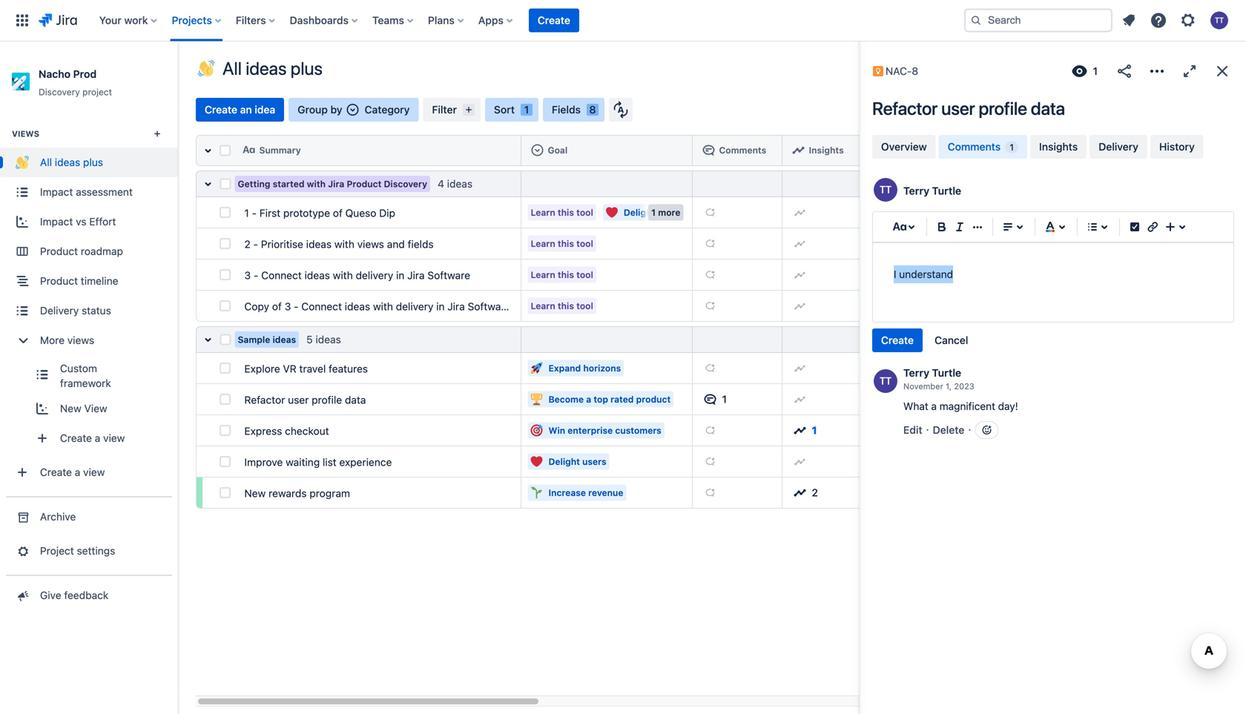 Task type: describe. For each thing, give the bounding box(es) containing it.
filters
[[236, 14, 266, 26]]

impact vs effort
[[40, 216, 116, 228]]

0 vertical spatial delight
[[624, 207, 656, 218]]

nacho prod discovery project
[[39, 68, 112, 97]]

waiting
[[286, 456, 320, 469]]

- for 3
[[254, 269, 259, 282]]

1 horizontal spatial 1 button
[[789, 419, 857, 443]]

group containing create
[[873, 329, 978, 353]]

express checkout
[[245, 425, 329, 438]]

1 tool from the top
[[577, 207, 594, 218]]

create a view button
[[0, 458, 178, 488]]

0 horizontal spatial users
[[583, 457, 607, 467]]

revenue
[[589, 488, 624, 498]]

Main content area, start typing to enter text. text field
[[894, 266, 1213, 284]]

0 horizontal spatial 1 button
[[699, 388, 777, 412]]

i
[[894, 268, 897, 281]]

more views
[[40, 334, 94, 347]]

5
[[307, 334, 313, 346]]

copy of 3 - connect ideas with delivery in jira software
[[245, 301, 511, 313]]

0 horizontal spatial insights button
[[789, 139, 857, 163]]

terry for terry turtle
[[904, 185, 930, 197]]

teams
[[373, 14, 404, 26]]

create a view button
[[20, 424, 178, 454]]

product
[[637, 394, 671, 405]]

idea
[[255, 104, 276, 116]]

turtle for terry turtle november 1, 2023
[[933, 367, 962, 379]]

all inside group
[[40, 156, 52, 169]]

category
[[365, 104, 410, 116]]

custom framework link
[[20, 356, 178, 394]]

assessment
[[76, 186, 133, 198]]

terry turtle
[[904, 185, 962, 197]]

apps button
[[474, 9, 519, 32]]

3 - connect ideas with delivery in jira software
[[245, 269, 471, 282]]

1 horizontal spatial user
[[942, 98, 976, 119]]

more views link
[[0, 326, 178, 356]]

sort
[[494, 104, 515, 116]]

increase revenue
[[549, 488, 624, 498]]

edit
[[904, 424, 923, 436]]

impact for impact vs effort
[[40, 216, 73, 228]]

experience
[[340, 456, 392, 469]]

plus inside all ideas plus link
[[83, 156, 103, 169]]

fields
[[408, 238, 434, 250]]

all ideas plus link
[[0, 148, 178, 177]]

create up the november
[[882, 334, 914, 347]]

program
[[310, 488, 350, 500]]

jira product discovery navigation element
[[0, 42, 178, 715]]

delivery status link
[[0, 296, 178, 326]]

magnificent
[[940, 400, 996, 413]]

0 vertical spatial users
[[658, 207, 682, 218]]

summary button
[[239, 139, 515, 163]]

explore vr travel features
[[245, 363, 368, 375]]

customers
[[616, 426, 662, 436]]

- right copy on the left of the page
[[294, 301, 299, 313]]

5 ideas
[[307, 334, 341, 346]]

expand
[[549, 363, 581, 374]]

create inside create a view dropdown button
[[60, 432, 92, 445]]

1 horizontal spatial plus
[[291, 58, 323, 79]]

0 vertical spatial 3
[[245, 269, 251, 282]]

delivery for delivery
[[1099, 141, 1139, 153]]

tool for 2 - prioritise ideas with views and fields
[[577, 239, 594, 249]]

bold ⌘b image
[[934, 218, 951, 236]]

product roadmap link
[[0, 237, 178, 267]]

an
[[240, 104, 252, 116]]

queso
[[346, 207, 377, 219]]

view for create a view dropdown button
[[103, 432, 125, 445]]

prototype
[[283, 207, 330, 219]]

notifications image
[[1121, 12, 1138, 29]]

tool for copy of 3 - connect ideas with delivery in jira software
[[577, 301, 594, 311]]

plans button
[[424, 9, 470, 32]]

apps
[[479, 14, 504, 26]]

1 inside dropdown button
[[1094, 65, 1098, 77]]

archive
[[40, 511, 76, 523]]

new view
[[60, 403, 107, 415]]

effort
[[89, 216, 116, 228]]

lists image
[[1084, 218, 1102, 236]]

settings image
[[1180, 12, 1198, 29]]

your profile and settings image
[[1211, 12, 1229, 29]]

win
[[549, 426, 566, 436]]

1 more
[[652, 207, 681, 218]]

single select dropdown image
[[347, 104, 359, 116]]

1 horizontal spatial insights button
[[1031, 135, 1087, 159]]

november
[[904, 382, 944, 391]]

ideas inside group
[[55, 156, 80, 169]]

0 vertical spatial of
[[333, 207, 343, 219]]

fields
[[552, 104, 581, 116]]

list
[[323, 456, 337, 469]]

cancel
[[935, 334, 969, 347]]

understand
[[900, 268, 954, 281]]

0 horizontal spatial insights
[[809, 145, 844, 155]]

delivery status
[[40, 305, 111, 317]]

a right the what
[[932, 400, 937, 413]]

i understand
[[894, 268, 954, 281]]

cancel button
[[926, 329, 978, 353]]

delivery button
[[1090, 135, 1148, 159]]

nac-
[[886, 65, 912, 77]]

delete
[[933, 424, 965, 436]]

new rewards program
[[245, 488, 350, 500]]

:trophy: image
[[531, 394, 543, 406]]

this for copy of 3 - connect ideas with delivery in jira software
[[558, 301, 574, 311]]

horizons
[[584, 363, 621, 374]]

overview button
[[873, 135, 936, 159]]

:trophy: image
[[531, 394, 543, 406]]

increase
[[549, 488, 586, 498]]

create inside primary element
[[538, 14, 571, 26]]

:wave: image inside all ideas plus link
[[16, 156, 29, 169]]

0 vertical spatial refactor user profile data
[[873, 98, 1066, 119]]

1 horizontal spatial profile
[[979, 98, 1028, 119]]

1 learn this tool from the top
[[531, 207, 594, 218]]

1 vertical spatial software
[[468, 301, 511, 313]]

0 vertical spatial connect
[[261, 269, 302, 282]]

custom framework
[[60, 363, 111, 390]]

2023
[[955, 382, 975, 391]]

enterprise
[[568, 426, 613, 436]]

1 vertical spatial connect
[[302, 301, 342, 313]]

search image
[[971, 14, 983, 26]]

learn for copy of 3 - connect ideas with delivery in jira software
[[531, 301, 556, 311]]

2 for 2
[[812, 487, 819, 499]]

0 vertical spatial refactor
[[873, 98, 938, 119]]

filter button
[[423, 98, 481, 122]]

goal button
[[527, 139, 687, 163]]

0 vertical spatial software
[[428, 269, 471, 282]]

1 vertical spatial 8
[[590, 104, 596, 116]]

edit button
[[904, 424, 923, 436]]

1 horizontal spatial insights
[[1040, 141, 1078, 153]]

tool for 3 - connect ideas with delivery in jira software
[[577, 270, 594, 280]]

vr
[[283, 363, 297, 375]]

primary element
[[9, 0, 953, 41]]

framework
[[60, 377, 111, 390]]

tab list containing overview
[[871, 134, 1236, 160]]

0 horizontal spatial data
[[345, 394, 366, 406]]

feedback image
[[14, 589, 30, 603]]

summary
[[259, 145, 301, 155]]

timeline
[[81, 275, 118, 287]]

nac-8
[[886, 65, 919, 77]]

action item image
[[1127, 218, 1144, 236]]

1 - first prototype of queso dip
[[245, 207, 396, 219]]

features
[[329, 363, 368, 375]]

0 horizontal spatial delivery
[[356, 269, 394, 282]]

- for 1
[[252, 207, 257, 219]]

0 vertical spatial :wave: image
[[198, 60, 214, 76]]

0 vertical spatial data
[[1031, 98, 1066, 119]]

current project sidebar image
[[162, 59, 194, 89]]

1 inside tab list
[[1010, 142, 1015, 153]]

product roadmap
[[40, 245, 123, 258]]

give feedback button
[[0, 581, 178, 611]]

summary image
[[243, 144, 255, 156]]

insights image
[[793, 144, 805, 156]]

1 this from the top
[[558, 207, 574, 218]]

give feedback
[[40, 590, 109, 602]]

first
[[260, 207, 281, 219]]

new view link
[[20, 394, 178, 424]]

feedback
[[64, 590, 109, 602]]

archive button
[[0, 503, 178, 532]]

2 for 2 - prioritise ideas with views and fields
[[245, 238, 251, 250]]

filter
[[432, 104, 457, 116]]

1 ・ from the left
[[923, 424, 933, 436]]

roadmap
[[81, 245, 123, 258]]



Task type: locate. For each thing, give the bounding box(es) containing it.
4 learn from the top
[[531, 301, 556, 311]]

comments inside button
[[720, 145, 767, 155]]

4 this from the top
[[558, 301, 574, 311]]

0 horizontal spatial :wave: image
[[16, 156, 29, 169]]

nacho
[[39, 68, 71, 80]]

Search field
[[965, 9, 1113, 32]]

1 vertical spatial new
[[245, 488, 266, 500]]

all ideas plus
[[223, 58, 323, 79], [40, 156, 103, 169]]

1 vertical spatial impact
[[40, 216, 73, 228]]

plus up "group" on the top of page
[[291, 58, 323, 79]]

view down new view link
[[103, 432, 125, 445]]

1 vertical spatial views
[[67, 334, 94, 347]]

delivery down fields at the left of the page
[[396, 301, 434, 313]]

create a view inside popup button
[[40, 467, 105, 479]]

1 vertical spatial all ideas plus
[[40, 156, 103, 169]]

project settings image
[[14, 544, 30, 559]]

0 horizontal spatial 3
[[245, 269, 251, 282]]

this for 3 - connect ideas with delivery in jira software
[[558, 270, 574, 280]]

view inside popup button
[[83, 467, 105, 479]]

tab list
[[871, 134, 1236, 160]]

new down improve
[[245, 488, 266, 500]]

1 horizontal spatial 2
[[812, 487, 819, 499]]

delight right :heart: icon
[[549, 457, 580, 467]]

4
[[438, 178, 445, 190], [438, 178, 445, 190]]

0 horizontal spatial 8
[[590, 104, 596, 116]]

delight
[[624, 207, 656, 218], [549, 457, 580, 467]]

improve waiting list experience
[[245, 456, 392, 469]]

0 vertical spatial delivery
[[356, 269, 394, 282]]

0 horizontal spatial all
[[40, 156, 52, 169]]

1 vertical spatial terry
[[904, 367, 930, 379]]

getting started with jira product discovery
[[238, 179, 428, 189], [238, 179, 428, 189]]

- up copy on the left of the page
[[254, 269, 259, 282]]

discovery
[[39, 87, 80, 97], [384, 179, 428, 189], [384, 179, 428, 189]]

terry up the november
[[904, 367, 930, 379]]

2 learn this tool from the top
[[531, 239, 594, 249]]

connect up 5 ideas
[[302, 301, 342, 313]]

projects
[[172, 14, 212, 26]]

link image
[[1144, 218, 1162, 236]]

nac-8 link
[[871, 62, 929, 80]]

delivery
[[356, 269, 394, 282], [396, 301, 434, 313]]

group
[[298, 104, 328, 116]]

1 vertical spatial 3
[[285, 301, 291, 313]]

:heart: image
[[531, 456, 543, 468]]

2 tool from the top
[[577, 239, 594, 249]]

1 vertical spatial create a view
[[40, 467, 105, 479]]

create down new view
[[60, 432, 92, 445]]

connect down prioritise
[[261, 269, 302, 282]]

:rocket: image
[[531, 363, 543, 374], [531, 363, 543, 374]]

create button
[[529, 9, 580, 32], [873, 329, 923, 353]]

1 horizontal spatial 3
[[285, 301, 291, 313]]

0 vertical spatial profile
[[979, 98, 1028, 119]]

create a view inside dropdown button
[[60, 432, 125, 445]]

banner
[[0, 0, 1247, 42]]

delight users
[[624, 207, 682, 218], [549, 457, 607, 467]]

3 right copy on the left of the page
[[285, 301, 291, 313]]

autosave is enabled image
[[614, 101, 629, 119]]

software
[[428, 269, 471, 282], [468, 301, 511, 313]]

learn for 3 - connect ideas with delivery in jira software
[[531, 270, 556, 280]]

0 vertical spatial all ideas plus
[[223, 58, 323, 79]]

2 inside button
[[812, 487, 819, 499]]

1
[[1094, 65, 1098, 77], [524, 104, 529, 116], [1010, 142, 1015, 153], [245, 207, 249, 219], [652, 207, 656, 218], [722, 393, 727, 406], [812, 425, 818, 437]]

of left queso
[[333, 207, 343, 219]]

1 vertical spatial plus
[[83, 156, 103, 169]]

8
[[912, 65, 919, 77], [590, 104, 596, 116]]

views inside group
[[67, 334, 94, 347]]

create right 'apps' popup button
[[538, 14, 571, 26]]

0 horizontal spatial in
[[396, 269, 405, 282]]

1 vertical spatial profile
[[312, 394, 342, 406]]

create an idea button
[[196, 98, 284, 122]]

edit ・ delete ・
[[904, 424, 975, 436]]

2 learn from the top
[[531, 239, 556, 249]]

impact inside 'link'
[[40, 186, 73, 198]]

0 horizontal spatial of
[[272, 301, 282, 313]]

comments inside tab list
[[948, 141, 1001, 153]]

2 ・ from the left
[[965, 424, 975, 436]]

0 horizontal spatial refactor
[[245, 394, 285, 406]]

0 vertical spatial all
[[223, 58, 242, 79]]

:wave: image right current project sidebar icon
[[198, 60, 214, 76]]

0 horizontal spatial profile
[[312, 394, 342, 406]]

more image
[[1149, 62, 1167, 80]]

terry
[[904, 185, 930, 197], [904, 367, 930, 379]]

:wave: image down views
[[16, 156, 29, 169]]

prioritise
[[261, 238, 304, 250]]

1 horizontal spatial all ideas plus
[[223, 58, 323, 79]]

2 this from the top
[[558, 239, 574, 249]]

delight left more
[[624, 207, 656, 218]]

0 horizontal spatial comments
[[720, 145, 767, 155]]

new
[[60, 403, 81, 415], [245, 488, 266, 500]]

0 vertical spatial 8
[[912, 65, 919, 77]]

ideas
[[246, 58, 287, 79], [55, 156, 80, 169], [447, 178, 473, 190], [447, 178, 473, 190], [306, 238, 332, 250], [305, 269, 330, 282], [345, 301, 370, 313], [316, 334, 341, 346], [273, 335, 296, 345]]

your work button
[[95, 9, 163, 32]]

become a top rated product
[[549, 394, 671, 405]]

banner containing your work
[[0, 0, 1247, 42]]

improve
[[245, 456, 283, 469]]

0 horizontal spatial new
[[60, 403, 81, 415]]

insights image
[[794, 487, 806, 499]]

1 horizontal spatial delivery
[[1099, 141, 1139, 153]]

0 horizontal spatial group
[[0, 110, 178, 497]]

group
[[0, 110, 178, 497], [873, 329, 978, 353]]

create button up the november
[[873, 329, 923, 353]]

0 vertical spatial views
[[357, 238, 384, 250]]

0 vertical spatial 1 button
[[699, 388, 777, 412]]

plus
[[291, 58, 323, 79], [83, 156, 103, 169]]

delivery up 'copy of 3 - connect ideas with delivery in jira software'
[[356, 269, 394, 282]]

1 horizontal spatial ・
[[965, 424, 975, 436]]

1 horizontal spatial 8
[[912, 65, 919, 77]]

a down create a view dropdown button
[[75, 467, 80, 479]]

become
[[549, 394, 584, 405]]

1 horizontal spatial all
[[223, 58, 242, 79]]

:heart: image
[[606, 207, 618, 219], [606, 207, 618, 219], [531, 456, 543, 468]]

create a view down create a view dropdown button
[[40, 467, 105, 479]]

0 vertical spatial user
[[942, 98, 976, 119]]

sample
[[238, 335, 270, 345]]

project settings button
[[0, 537, 178, 566]]

plans
[[428, 14, 455, 26]]

learn this tool for 3 - connect ideas with delivery in jira software
[[531, 270, 594, 280]]

more
[[659, 207, 681, 218]]

in
[[396, 269, 405, 282], [437, 301, 445, 313]]

create
[[538, 14, 571, 26], [205, 104, 238, 116], [882, 334, 914, 347], [60, 432, 92, 445], [40, 467, 72, 479]]

add image
[[705, 207, 717, 219], [705, 238, 717, 250], [705, 238, 717, 250], [794, 269, 806, 281], [705, 363, 717, 374], [794, 363, 806, 374], [705, 456, 717, 468], [705, 487, 717, 499], [705, 487, 717, 499]]

of right copy on the left of the page
[[272, 301, 282, 313]]

:wave: image inside all ideas plus link
[[16, 156, 29, 169]]

refactor up express at left
[[245, 394, 285, 406]]

jira image
[[39, 12, 77, 29], [39, 12, 77, 29]]

0 horizontal spatial user
[[288, 394, 309, 406]]

2 turtle from the top
[[933, 367, 962, 379]]

what a magnificent day!
[[904, 400, 1019, 413]]

comments image
[[705, 394, 717, 406]]

1 horizontal spatial of
[[333, 207, 343, 219]]

0 vertical spatial terry
[[904, 185, 930, 197]]

impact left vs
[[40, 216, 73, 228]]

create up archive
[[40, 467, 72, 479]]

refactor down nac-8
[[873, 98, 938, 119]]

impact up "impact vs effort"
[[40, 186, 73, 198]]

- for 2
[[254, 238, 258, 250]]

1 vertical spatial delivery
[[396, 301, 434, 313]]

view inside dropdown button
[[103, 432, 125, 445]]

a left the top
[[586, 394, 592, 405]]

all ideas plus up impact assessment
[[40, 156, 103, 169]]

:wave: image right current project sidebar icon
[[198, 60, 214, 76]]

1 horizontal spatial in
[[437, 301, 445, 313]]

1 horizontal spatial delight users
[[624, 207, 682, 218]]

win enterprise customers
[[549, 426, 662, 436]]

1 horizontal spatial users
[[658, 207, 682, 218]]

impact assessment
[[40, 186, 133, 198]]

1 vertical spatial of
[[272, 301, 282, 313]]

new for new view
[[60, 403, 81, 415]]

add image
[[705, 207, 717, 219], [794, 207, 806, 219], [794, 238, 806, 250], [705, 269, 717, 281], [705, 269, 717, 281], [705, 300, 717, 312], [705, 300, 717, 312], [794, 300, 806, 312], [705, 363, 717, 374], [794, 394, 806, 406], [705, 425, 717, 437], [705, 425, 717, 437], [705, 456, 717, 468], [794, 456, 806, 468]]

1 horizontal spatial new
[[245, 488, 266, 500]]

0 horizontal spatial delight users
[[549, 457, 607, 467]]

discovery inside nacho prod discovery project
[[39, 87, 80, 97]]

0 vertical spatial delivery
[[1099, 141, 1139, 153]]

1 vertical spatial 2
[[812, 487, 819, 499]]

:seedling: image
[[531, 487, 543, 499], [531, 487, 543, 499]]

2
[[245, 238, 251, 250], [812, 487, 819, 499]]

comments image
[[703, 144, 715, 156]]

0 vertical spatial view
[[103, 432, 125, 445]]

express
[[245, 425, 282, 438]]

plus up impact assessment 'link'
[[83, 156, 103, 169]]

new left view
[[60, 403, 81, 415]]

terry for terry turtle november 1, 2023
[[904, 367, 930, 379]]

1 horizontal spatial data
[[1031, 98, 1066, 119]]

create button inside primary element
[[529, 9, 580, 32]]

0 horizontal spatial plus
[[83, 156, 103, 169]]

product timeline
[[40, 275, 118, 287]]

4 learn this tool from the top
[[531, 301, 594, 311]]

1 vertical spatial :wave: image
[[16, 156, 29, 169]]

4 tool from the top
[[577, 301, 594, 311]]

expand horizons
[[549, 363, 621, 374]]

a inside dropdown button
[[95, 432, 100, 445]]

0 horizontal spatial delight
[[549, 457, 580, 467]]

1 vertical spatial refactor
[[245, 394, 285, 406]]

insights left delivery button
[[1040, 141, 1078, 153]]

rated
[[611, 394, 634, 405]]

close image
[[1214, 62, 1232, 80]]

comments button
[[699, 139, 777, 163]]

0 vertical spatial 2
[[245, 238, 251, 250]]

a
[[586, 394, 592, 405], [932, 400, 937, 413], [95, 432, 100, 445], [75, 467, 80, 479]]

new for new rewards program
[[245, 488, 266, 500]]

1 horizontal spatial refactor
[[873, 98, 938, 119]]

:wave: image
[[198, 60, 214, 76], [16, 156, 29, 169]]

1 vertical spatial delivery
[[40, 305, 79, 317]]

3 this from the top
[[558, 270, 574, 280]]

1 horizontal spatial create button
[[873, 329, 923, 353]]

1 horizontal spatial :wave: image
[[198, 60, 214, 76]]

create inside create an idea button
[[205, 104, 238, 116]]

turtle up 'bold ⌘b' image
[[933, 185, 962, 197]]

3 up copy on the left of the page
[[245, 269, 251, 282]]

impact assessment link
[[0, 177, 178, 207]]

a inside popup button
[[75, 467, 80, 479]]

project
[[40, 545, 74, 557]]

view down create a view dropdown button
[[83, 467, 105, 479]]

custom
[[60, 363, 97, 375]]

0 horizontal spatial 2
[[245, 238, 251, 250]]

all ideas plus up "idea"
[[223, 58, 323, 79]]

of
[[333, 207, 343, 219], [272, 301, 282, 313]]

- left prioritise
[[254, 238, 258, 250]]

0 horizontal spatial create button
[[529, 9, 580, 32]]

align left image
[[1000, 218, 1018, 236]]

view
[[103, 432, 125, 445], [83, 467, 105, 479]]

1 vertical spatial delight
[[549, 457, 580, 467]]

copy
[[245, 301, 269, 313]]

status
[[82, 305, 111, 317]]

2 right insights image
[[812, 487, 819, 499]]

appswitcher icon image
[[13, 12, 31, 29]]

views left and
[[357, 238, 384, 250]]

1 learn from the top
[[531, 207, 556, 218]]

this for 2 - prioritise ideas with views and fields
[[558, 239, 574, 249]]

insights image
[[794, 425, 806, 437]]

history button
[[1151, 135, 1204, 159]]

create a view down view
[[60, 432, 125, 445]]

1 vertical spatial create button
[[873, 329, 923, 353]]

delivery inside delivery button
[[1099, 141, 1139, 153]]

comments right comments icon
[[720, 145, 767, 155]]

impact for impact assessment
[[40, 186, 73, 198]]

view
[[84, 403, 107, 415]]

・
[[923, 424, 933, 436], [965, 424, 975, 436]]

insights right insights icon
[[809, 145, 844, 155]]

1 horizontal spatial :wave: image
[[198, 60, 214, 76]]

views up 'custom'
[[67, 334, 94, 347]]

all up create an idea
[[223, 58, 242, 79]]

0 horizontal spatial refactor user profile data
[[245, 394, 366, 406]]

1 vertical spatial :wave: image
[[16, 156, 29, 169]]

0 vertical spatial new
[[60, 403, 81, 415]]

1 vertical spatial data
[[345, 394, 366, 406]]

help image
[[1150, 12, 1168, 29]]

2 terry from the top
[[904, 367, 930, 379]]

teams button
[[368, 9, 419, 32]]

comments up terry turtle
[[948, 141, 1001, 153]]

collapse all image
[[199, 142, 217, 160]]

text styles image
[[891, 218, 909, 236]]

overview
[[882, 141, 927, 153]]

settings
[[77, 545, 115, 557]]

:wave: image
[[198, 60, 214, 76], [16, 156, 29, 169]]

1 vertical spatial delight users
[[549, 457, 607, 467]]

2 impact from the top
[[40, 216, 73, 228]]

connect
[[261, 269, 302, 282], [302, 301, 342, 313]]

1 horizontal spatial delight
[[624, 207, 656, 218]]

0 vertical spatial create button
[[529, 9, 580, 32]]

vs
[[76, 216, 87, 228]]

delivery for delivery status
[[40, 305, 79, 317]]

:dart: image
[[531, 425, 543, 437], [531, 425, 543, 437]]

view for create a view popup button
[[83, 467, 105, 479]]

learn
[[531, 207, 556, 218], [531, 239, 556, 249], [531, 270, 556, 280], [531, 301, 556, 311]]

learn this tool for copy of 3 - connect ideas with delivery in jira software
[[531, 301, 594, 311]]

create inside create a view popup button
[[40, 467, 72, 479]]

1 horizontal spatial group
[[873, 329, 978, 353]]

1 horizontal spatial comments
[[948, 141, 1001, 153]]

terry inside terry turtle november 1, 2023
[[904, 367, 930, 379]]

terry up text styles icon
[[904, 185, 930, 197]]

new inside group
[[60, 403, 81, 415]]

1 vertical spatial turtle
[[933, 367, 962, 379]]

3 learn this tool from the top
[[531, 270, 594, 280]]

impact inside "link"
[[40, 216, 73, 228]]

a down new view link
[[95, 432, 100, 445]]

0 vertical spatial create a view
[[60, 432, 125, 445]]

1 vertical spatial users
[[583, 457, 607, 467]]

3 tool from the top
[[577, 270, 594, 280]]

learn this tool for 2 - prioritise ideas with views and fields
[[531, 239, 594, 249]]

this
[[558, 207, 574, 218], [558, 239, 574, 249], [558, 270, 574, 280], [558, 301, 574, 311]]

all ideas plus inside group
[[40, 156, 103, 169]]

1,
[[946, 382, 952, 391]]

- left first
[[252, 207, 257, 219]]

0 horizontal spatial delivery
[[40, 305, 79, 317]]

cell
[[522, 135, 693, 166], [693, 135, 783, 166], [783, 135, 863, 166], [522, 171, 693, 197], [522, 171, 693, 197], [693, 171, 783, 197], [693, 171, 783, 197]]

1 vertical spatial refactor user profile data
[[245, 394, 366, 406]]

1 button
[[699, 388, 777, 412], [789, 419, 857, 443]]

turtle up '1,'
[[933, 367, 962, 379]]

tool
[[577, 207, 594, 218], [577, 239, 594, 249], [577, 270, 594, 280], [577, 301, 594, 311]]

:wave: image down views
[[16, 156, 29, 169]]

what
[[904, 400, 929, 413]]

create a view for create a view popup button
[[40, 467, 105, 479]]

users
[[658, 207, 682, 218], [583, 457, 607, 467]]

2 left prioritise
[[245, 238, 251, 250]]

more formatting image
[[969, 218, 987, 236]]

turtle for terry turtle
[[933, 185, 962, 197]]

3 learn from the top
[[531, 270, 556, 280]]

0 horizontal spatial ・
[[923, 424, 933, 436]]

and
[[387, 238, 405, 250]]

1 terry from the top
[[904, 185, 930, 197]]

italic ⌘i image
[[951, 218, 969, 236]]

product timeline link
[[0, 267, 178, 296]]

delivery left history
[[1099, 141, 1139, 153]]

1 horizontal spatial delivery
[[396, 301, 434, 313]]

group containing all ideas plus
[[0, 110, 178, 497]]

expand image
[[1182, 62, 1199, 80]]

create left an
[[205, 104, 238, 116]]

learn for 2 - prioritise ideas with views and fields
[[531, 239, 556, 249]]

turtle inside terry turtle november 1, 2023
[[933, 367, 962, 379]]

delivery up 'more'
[[40, 305, 79, 317]]

refactor user profile data
[[873, 98, 1066, 119], [245, 394, 366, 406]]

create a view for create a view dropdown button
[[60, 432, 125, 445]]

0 vertical spatial plus
[[291, 58, 323, 79]]

1 turtle from the top
[[933, 185, 962, 197]]

all up impact assessment
[[40, 156, 52, 169]]

add reaction image
[[981, 425, 993, 436]]

0 vertical spatial delight users
[[624, 207, 682, 218]]

create button right 'apps' popup button
[[529, 9, 580, 32]]

delivery inside 'delivery status' link
[[40, 305, 79, 317]]

goal image
[[532, 144, 544, 156]]

1 impact from the top
[[40, 186, 73, 198]]

0 vertical spatial :wave: image
[[198, 60, 214, 76]]



Task type: vqa. For each thing, say whether or not it's contained in the screenshot.
Next month icon
no



